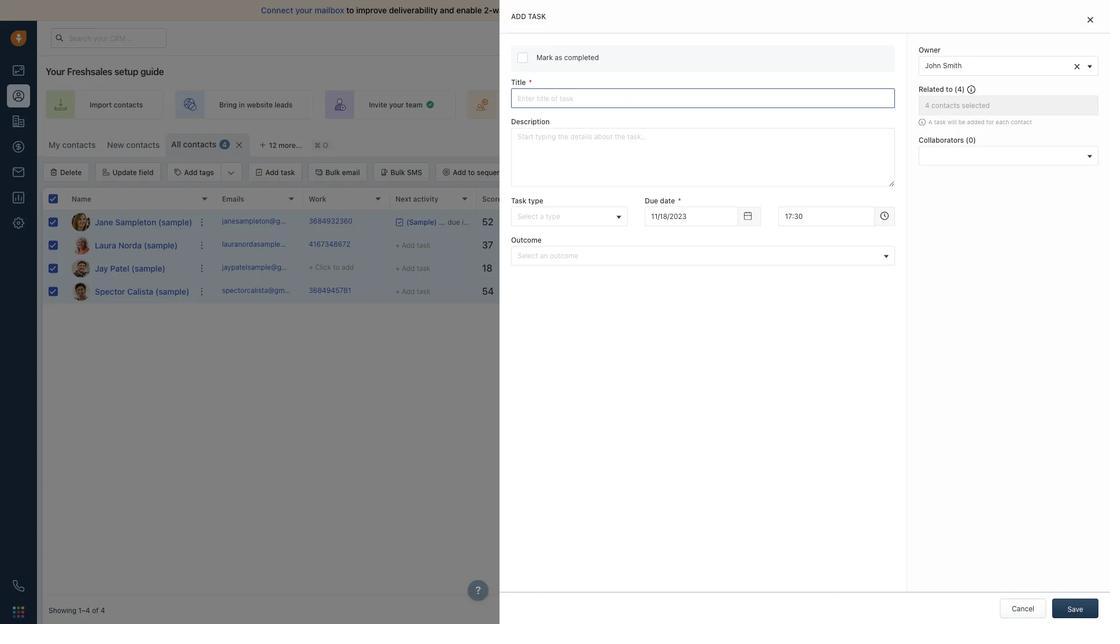 Task type: locate. For each thing, give the bounding box(es) containing it.
12 more... button
[[253, 137, 309, 153]]

0 vertical spatial qualified
[[755, 218, 784, 226]]

container_wx8msf4aqz5i3rn1 image for 52
[[659, 218, 667, 226]]

import contacts down setup
[[90, 101, 143, 109]]

select inside button
[[518, 252, 538, 260]]

2 select from the top
[[518, 252, 538, 260]]

bulk inside button
[[391, 168, 405, 176]]

showing
[[49, 607, 76, 615]]

sales left 'pipeline'
[[863, 101, 881, 109]]

import contacts for import contacts button
[[958, 139, 1011, 147]]

click down outcome
[[575, 265, 591, 273]]

2-
[[484, 5, 493, 15]]

import contacts link
[[46, 90, 164, 119]]

added
[[967, 119, 985, 125]]

container_wx8msf4aqz5i3rn1 image inside the "invite your team" link
[[426, 100, 435, 109]]

all contacts 4
[[171, 140, 227, 149]]

(sample) right "inc"
[[861, 241, 890, 249]]

select left a
[[518, 212, 538, 220]]

0 horizontal spatial team
[[406, 101, 423, 109]]

task
[[528, 12, 546, 21], [934, 119, 946, 125], [281, 168, 295, 176], [417, 241, 431, 250], [417, 265, 431, 273], [417, 288, 431, 296]]

contacts right my on the top left of page
[[62, 140, 96, 150]]

sales right the create
[[695, 101, 712, 109]]

click for 18
[[575, 265, 591, 273]]

john for 52
[[670, 218, 686, 226]]

j image left jay
[[72, 259, 90, 278]]

e corp (sample) link
[[829, 265, 882, 273]]

john smith for 18
[[670, 265, 706, 273]]

1 vertical spatial contact
[[1073, 139, 1099, 147]]

unqualified
[[755, 265, 792, 273]]

1 vertical spatial qualified
[[755, 241, 784, 249]]

spector calista (sample)
[[95, 287, 189, 296]]

invite
[[369, 101, 387, 109]]

set up your sales pipeline
[[823, 101, 909, 109]]

0 vertical spatial + add task
[[396, 241, 431, 250]]

4 down a
[[539, 224, 544, 232]]

(sample) for acme inc (sample)
[[861, 241, 890, 249]]

john smith
[[925, 62, 962, 70], [670, 218, 706, 226], [670, 241, 706, 249], [670, 265, 706, 273]]

(sample) right calista
[[155, 287, 189, 296]]

add to sequence button
[[436, 163, 516, 182]]

2 vertical spatial + click to add
[[569, 265, 614, 273]]

1 vertical spatial type
[[546, 212, 560, 220]]

add to sequence group
[[436, 163, 538, 182]]

import down your freshsales setup guide
[[90, 101, 112, 109]]

0 vertical spatial j image
[[72, 213, 90, 232]]

add task inside 'add task' button
[[265, 168, 295, 176]]

sequence right the create
[[714, 101, 747, 109]]

import contacts inside import contacts link
[[90, 101, 143, 109]]

select inside button
[[518, 212, 538, 220]]

import inside button
[[958, 139, 980, 147]]

email
[[540, 5, 560, 15], [342, 168, 360, 176]]

click down the 4167348672 link
[[315, 263, 331, 271]]

row group
[[43, 211, 216, 304], [216, 211, 1105, 304]]

contacts right 'all'
[[183, 140, 216, 149]]

press space to deselect this row. row
[[43, 211, 216, 234], [216, 211, 1105, 234], [43, 234, 216, 257], [216, 234, 1105, 257], [43, 257, 216, 280], [216, 257, 1105, 280], [43, 280, 216, 304], [216, 280, 1105, 304]]

collaborators
[[919, 136, 964, 144]]

explore
[[892, 34, 917, 42]]

jane sampleton (sample)
[[95, 217, 192, 227]]

description
[[511, 118, 550, 126]]

team down completed
[[578, 101, 595, 109]]

0 vertical spatial select
[[518, 212, 538, 220]]

0 horizontal spatial container_wx8msf4aqz5i3rn1 image
[[396, 218, 404, 226]]

2 vertical spatial container_wx8msf4aqz5i3rn1 image
[[659, 265, 667, 273]]

0 vertical spatial import contacts
[[90, 101, 143, 109]]

type right a
[[546, 212, 560, 220]]

a
[[929, 119, 933, 125]]

press space to deselect this row. row containing 37
[[216, 234, 1105, 257]]

row group containing jane sampleton (sample)
[[43, 211, 216, 304]]

(sample) for jane sampleton (sample)
[[158, 217, 192, 227]]

select a type button
[[511, 207, 628, 226]]

add task
[[511, 12, 546, 21], [265, 168, 295, 176]]

( down added
[[966, 136, 969, 144]]

janesampleton@gmail.com 3684932360
[[222, 217, 353, 225]]

1 horizontal spatial import
[[958, 139, 980, 147]]

press space to deselect this row. row containing 52
[[216, 211, 1105, 234]]

customize
[[875, 139, 910, 147]]

type up 'select a type'
[[528, 196, 543, 205]]

guide
[[140, 66, 164, 77]]

0 horizontal spatial sales
[[695, 101, 712, 109]]

1 vertical spatial add task
[[265, 168, 295, 176]]

e corp (sample)
[[829, 265, 882, 273]]

j image left jane
[[72, 213, 90, 232]]

0 vertical spatial contact
[[1011, 119, 1032, 125]]

calista
[[127, 287, 153, 296]]

0 vertical spatial )
[[962, 85, 965, 93]]

1 + add task from the top
[[396, 241, 431, 250]]

emails
[[222, 195, 244, 203]]

contact inside × tab panel
[[1011, 119, 1032, 125]]

container_wx8msf4aqz5i3rn1 image down -- text box at right
[[659, 241, 667, 250]]

2 sales from the left
[[863, 101, 881, 109]]

1 vertical spatial (
[[966, 136, 969, 144]]

row group containing 52
[[216, 211, 1105, 304]]

new contacts button
[[101, 134, 165, 157], [107, 140, 160, 150]]

deal
[[1001, 101, 1015, 109]]

1 + click to add from the top
[[569, 218, 614, 226]]

your down mark as completed
[[561, 101, 576, 109]]

0 vertical spatial + click to add
[[569, 218, 614, 226]]

( right related
[[955, 85, 958, 93]]

1 horizontal spatial sequence
[[714, 101, 747, 109]]

sequence inside button
[[477, 168, 509, 176]]

3684932360
[[309, 217, 353, 225]]

4 right related
[[958, 85, 962, 93]]

+ add task
[[396, 241, 431, 250], [396, 265, 431, 273], [396, 288, 431, 296]]

1 j image from the top
[[72, 213, 90, 232]]

import contacts group
[[942, 134, 1037, 153]]

website
[[247, 101, 273, 109]]

press space to deselect this row. row containing jane sampleton (sample)
[[43, 211, 216, 234]]

update field
[[112, 168, 154, 176]]

cell
[[910, 211, 1105, 234], [910, 234, 1105, 257], [910, 257, 1105, 280], [563, 280, 650, 303], [650, 280, 737, 303], [737, 280, 823, 303], [910, 280, 1105, 303]]

(sample) for e corp (sample)
[[853, 265, 882, 273]]

bulk inside button
[[326, 168, 340, 176]]

3 + click to add from the top
[[569, 265, 614, 273]]

contacts inside grid
[[546, 224, 574, 232]]

bulk sms button
[[373, 163, 430, 182]]

+ click to add down 'selected.'
[[569, 241, 614, 249]]

and
[[440, 5, 454, 15]]

1 vertical spatial container_wx8msf4aqz5i3rn1 image
[[659, 218, 667, 226]]

import contacts inside import contacts button
[[958, 139, 1011, 147]]

1 horizontal spatial team
[[578, 101, 595, 109]]

2 + click to add from the top
[[569, 241, 614, 249]]

add task down 12 more... button
[[265, 168, 295, 176]]

0 horizontal spatial leads
[[275, 101, 293, 109]]

jay patel (sample) link
[[95, 263, 165, 274]]

acme inc (sample)
[[829, 241, 890, 249]]

1 horizontal spatial email
[[540, 5, 560, 15]]

1 leads from the left
[[275, 101, 293, 109]]

your left the mailbox
[[295, 5, 313, 15]]

add tags
[[184, 168, 214, 176]]

1 horizontal spatial (
[[966, 136, 969, 144]]

0 horizontal spatial type
[[528, 196, 543, 205]]

0 vertical spatial container_wx8msf4aqz5i3rn1 image
[[426, 100, 435, 109]]

phone image
[[13, 581, 24, 592]]

container_wx8msf4aqz5i3rn1 image down next
[[396, 218, 404, 226]]

sampleton
[[115, 217, 156, 227]]

press space to deselect this row. row containing laura norda (sample)
[[43, 234, 216, 257]]

janesampleton@gmail.com
[[222, 217, 310, 225]]

select for select an outcome
[[518, 252, 538, 260]]

import
[[90, 101, 112, 109], [958, 139, 980, 147]]

0 vertical spatial (
[[955, 85, 958, 93]]

sequence for add to sequence
[[477, 168, 509, 176]]

0 horizontal spatial (
[[955, 85, 958, 93]]

(sample) for spector calista (sample)
[[155, 287, 189, 296]]

import down be
[[958, 139, 980, 147]]

1 vertical spatial email
[[342, 168, 360, 176]]

contact
[[1011, 119, 1032, 125], [1073, 139, 1099, 147]]

press space to deselect this row. row containing 18
[[216, 257, 1105, 280]]

name
[[72, 195, 91, 203]]

qualified for 52
[[755, 218, 784, 226]]

Search your CRM... text field
[[51, 28, 167, 48]]

sequence for create sales sequence
[[714, 101, 747, 109]]

2 qualified from the top
[[755, 241, 784, 249]]

1 horizontal spatial leads
[[533, 101, 551, 109]]

0 horizontal spatial bulk
[[326, 168, 340, 176]]

1 horizontal spatial add task
[[511, 12, 546, 21]]

bulk
[[326, 168, 340, 176], [391, 168, 405, 176]]

email inside bulk email button
[[342, 168, 360, 176]]

click up outcome
[[575, 218, 591, 226]]

0 horizontal spatial sequence
[[477, 168, 509, 176]]

3 + add task from the top
[[396, 288, 431, 296]]

close image
[[1088, 16, 1094, 23]]

qualified
[[755, 218, 784, 226], [755, 241, 784, 249]]

team
[[406, 101, 423, 109], [578, 101, 595, 109]]

select down outcome
[[518, 252, 538, 260]]

to inside add to sequence button
[[468, 168, 475, 176]]

contacts down 'each'
[[982, 139, 1011, 147]]

+ add task for 18
[[396, 265, 431, 273]]

3684945781
[[309, 286, 351, 295]]

sms
[[407, 168, 422, 176]]

0 vertical spatial sequence
[[714, 101, 747, 109]]

add task button
[[248, 163, 302, 182]]

in
[[239, 101, 245, 109]]

1 horizontal spatial import contacts
[[958, 139, 1011, 147]]

3684945781 link
[[309, 286, 351, 298]]

of
[[530, 5, 538, 15], [92, 607, 99, 615]]

2 row group from the left
[[216, 211, 1105, 304]]

bulk email
[[326, 168, 360, 176]]

leads
[[275, 101, 293, 109], [533, 101, 551, 109]]

a
[[540, 212, 544, 220]]

leads up description on the left top of the page
[[533, 101, 551, 109]]

sales owner
[[656, 195, 697, 203]]

more...
[[279, 141, 302, 149]]

+ click to add down outcome
[[569, 265, 614, 273]]

) down added
[[973, 136, 976, 144]]

+ click to add up outcome
[[569, 218, 614, 226]]

0 vertical spatial add task
[[511, 12, 546, 21]]

set
[[823, 101, 834, 109]]

1 vertical spatial import
[[958, 139, 980, 147]]

j image
[[72, 213, 90, 232], [72, 259, 90, 278]]

0 vertical spatial of
[[530, 5, 538, 15]]

4 right "all contacts" link
[[222, 140, 227, 149]]

0 horizontal spatial import contacts
[[90, 101, 143, 109]]

2 bulk from the left
[[391, 168, 405, 176]]

0 vertical spatial import
[[90, 101, 112, 109]]

0 horizontal spatial import
[[90, 101, 112, 109]]

select a type
[[518, 212, 560, 220]]

1 vertical spatial + add task
[[396, 265, 431, 273]]

0 horizontal spatial of
[[92, 607, 99, 615]]

bulk left sms on the top of page
[[391, 168, 405, 176]]

import contacts
[[90, 101, 143, 109], [958, 139, 1011, 147]]

None text field
[[919, 96, 1099, 115], [779, 207, 875, 226], [919, 96, 1099, 115], [779, 207, 875, 226]]

-- text field
[[645, 207, 738, 226]]

create sales sequence
[[671, 101, 747, 109]]

sequence up score
[[477, 168, 509, 176]]

(sample) right corp
[[853, 265, 882, 273]]

) right related
[[962, 85, 965, 93]]

grid
[[43, 187, 1105, 597]]

to inside the route leads to your team link
[[552, 101, 559, 109]]

team right invite in the left top of the page
[[406, 101, 423, 109]]

smith for 37
[[688, 241, 706, 249]]

title
[[511, 78, 526, 86]]

2 + add task from the top
[[396, 265, 431, 273]]

+ click to add
[[569, 218, 614, 226], [569, 241, 614, 249], [569, 265, 614, 273]]

your freshsales setup guide
[[46, 66, 164, 77]]

1 select from the top
[[518, 212, 538, 220]]

of right 1–4
[[92, 607, 99, 615]]

work
[[309, 195, 326, 203]]

0 vertical spatial type
[[528, 196, 543, 205]]

container_wx8msf4aqz5i3rn1 image
[[426, 100, 435, 109], [659, 218, 667, 226], [659, 265, 667, 273]]

(sample) for jay patel (sample)
[[131, 264, 165, 273]]

name row
[[43, 188, 216, 211]]

1 horizontal spatial bulk
[[391, 168, 405, 176]]

0 vertical spatial email
[[540, 5, 560, 15]]

1 horizontal spatial sales
[[863, 101, 881, 109]]

select
[[518, 212, 538, 220], [518, 252, 538, 260]]

1 horizontal spatial container_wx8msf4aqz5i3rn1 image
[[659, 241, 667, 250]]

0 horizontal spatial contact
[[1011, 119, 1032, 125]]

1 qualified from the top
[[755, 218, 784, 226]]

of right sync
[[530, 5, 538, 15]]

mark
[[537, 53, 553, 62]]

0 horizontal spatial email
[[342, 168, 360, 176]]

1–4
[[78, 607, 90, 615]]

import contacts down a task will be added for each contact
[[958, 139, 1011, 147]]

0 horizontal spatial add task
[[265, 168, 295, 176]]

click down 'selected.'
[[575, 241, 591, 249]]

completed
[[564, 53, 599, 62]]

(sample) down jane sampleton (sample) link
[[144, 241, 178, 250]]

john inside × tab panel
[[925, 62, 941, 70]]

1 vertical spatial import contacts
[[958, 139, 1011, 147]]

1 vertical spatial + click to add
[[569, 241, 614, 249]]

container_wx8msf4aqz5i3rn1 image
[[396, 218, 404, 226], [659, 241, 667, 250]]

(sample) up spector calista (sample)
[[131, 264, 165, 273]]

j image for jane sampleton (sample)
[[72, 213, 90, 232]]

1 horizontal spatial type
[[546, 212, 560, 220]]

john for 37
[[670, 241, 686, 249]]

1 horizontal spatial contact
[[1073, 139, 1099, 147]]

bulk for bulk sms
[[391, 168, 405, 176]]

1 row group from the left
[[43, 211, 216, 304]]

leads right website
[[275, 101, 293, 109]]

1 vertical spatial )
[[973, 136, 976, 144]]

(sample) right sampleton
[[158, 217, 192, 227]]

2 j image from the top
[[72, 259, 90, 278]]

type inside button
[[546, 212, 560, 220]]

1 vertical spatial of
[[92, 607, 99, 615]]

john for 18
[[670, 265, 686, 273]]

1 vertical spatial sequence
[[477, 168, 509, 176]]

1 vertical spatial j image
[[72, 259, 90, 278]]

contacts down 'select a type'
[[546, 224, 574, 232]]

bulk down o
[[326, 168, 340, 176]]

1 bulk from the left
[[326, 168, 340, 176]]

s image
[[72, 282, 90, 301]]

1 vertical spatial select
[[518, 252, 538, 260]]

contacts down setup
[[114, 101, 143, 109]]

press space to deselect this row. row containing jay patel (sample)
[[43, 257, 216, 280]]

add task right way
[[511, 12, 546, 21]]

0 vertical spatial container_wx8msf4aqz5i3rn1 image
[[396, 218, 404, 226]]

grid containing 52
[[43, 187, 1105, 597]]

jay patel (sample)
[[95, 264, 165, 273]]

task type
[[511, 196, 543, 205]]

contact inside add contact button
[[1073, 139, 1099, 147]]

2 vertical spatial + add task
[[396, 288, 431, 296]]



Task type: describe. For each thing, give the bounding box(es) containing it.
add deal link
[[941, 90, 1036, 119]]

2 leads from the left
[[533, 101, 551, 109]]

+ add task for 54
[[396, 288, 431, 296]]

next
[[396, 195, 411, 203]]

press space to deselect this row. row containing spector calista (sample)
[[43, 280, 216, 304]]

1 sales from the left
[[695, 101, 712, 109]]

field
[[139, 168, 154, 176]]

widgetz.io
[[829, 218, 864, 226]]

for
[[986, 119, 994, 125]]

janesampleton@gmail.com link
[[222, 216, 310, 229]]

pipeline
[[883, 101, 909, 109]]

outcome
[[511, 236, 542, 244]]

+ click to add for 37
[[569, 241, 614, 249]]

related
[[919, 85, 944, 93]]

Start typing the details about the task… text field
[[511, 128, 895, 187]]

click for 37
[[575, 241, 591, 249]]

spectorcalista@gmail.com
[[222, 286, 308, 295]]

corp
[[835, 265, 851, 273]]

0 horizontal spatial )
[[962, 85, 965, 93]]

add tags group
[[167, 163, 242, 182]]

an
[[540, 252, 548, 260]]

create
[[671, 101, 693, 109]]

j image for jay patel (sample)
[[72, 259, 90, 278]]

improve
[[356, 5, 387, 15]]

connect
[[261, 5, 293, 15]]

invite your team
[[369, 101, 423, 109]]

your right invite in the left top of the page
[[389, 101, 404, 109]]

cancel
[[1012, 605, 1035, 613]]

× tab panel
[[500, 0, 1110, 625]]

import contacts for import contacts link
[[90, 101, 143, 109]]

add for 18
[[602, 265, 614, 273]]

4 right 1–4
[[101, 607, 105, 615]]

my
[[49, 140, 60, 150]]

lauranordasample@gmail.com
[[222, 240, 320, 248]]

(sample) up acme inc (sample)
[[866, 218, 895, 226]]

bulk for bulk email
[[326, 168, 340, 176]]

container_wx8msf4aqz5i3rn1 image for 18
[[659, 265, 667, 273]]

select an outcome button
[[511, 246, 895, 266]]

2 team from the left
[[578, 101, 595, 109]]

(sample) for laura norda (sample)
[[144, 241, 178, 250]]

update field button
[[95, 163, 161, 182]]

add contact button
[[1042, 134, 1105, 153]]

john smith inside × tab panel
[[925, 62, 962, 70]]

acme inc (sample) link
[[829, 241, 890, 249]]

your
[[46, 66, 65, 77]]

bring in website leads link
[[175, 90, 313, 119]]

plans
[[919, 34, 937, 42]]

all
[[171, 140, 181, 149]]

add to sequence
[[453, 168, 509, 176]]

click for 52
[[575, 218, 591, 226]]

4 contacts selected.
[[539, 224, 606, 232]]

date
[[660, 196, 675, 205]]

smith for 52
[[688, 218, 706, 226]]

angle down image
[[228, 167, 235, 179]]

invite your team link
[[325, 90, 456, 119]]

your right up
[[847, 101, 862, 109]]

37
[[482, 240, 493, 251]]

customize table
[[875, 139, 929, 147]]

collaborators ( 0 )
[[919, 136, 976, 144]]

4167348672 link
[[309, 239, 351, 252]]

select for select a type
[[518, 212, 538, 220]]

route leads to your team
[[511, 101, 595, 109]]

add inside × tab panel
[[511, 12, 526, 21]]

smith inside × tab panel
[[943, 62, 962, 70]]

bring
[[219, 101, 237, 109]]

×
[[1074, 59, 1081, 72]]

jane sampleton (sample) link
[[95, 217, 192, 228]]

delete button
[[43, 163, 89, 182]]

customize table button
[[856, 134, 936, 153]]

my contacts
[[49, 140, 96, 150]]

phone element
[[7, 575, 30, 598]]

Title text field
[[511, 89, 895, 108]]

import contacts button
[[942, 134, 1017, 153]]

task inside button
[[281, 168, 295, 176]]

jaypatelsample@gmail.com link
[[222, 262, 311, 275]]

add contact
[[1058, 139, 1099, 147]]

add task inside × tab panel
[[511, 12, 546, 21]]

owner
[[919, 46, 941, 54]]

lauranordasample@gmail.com link
[[222, 239, 320, 252]]

sales
[[656, 195, 674, 203]]

4 inside the all contacts 4
[[222, 140, 227, 149]]

1 vertical spatial container_wx8msf4aqz5i3rn1 image
[[659, 241, 667, 250]]

to inside × tab panel
[[946, 85, 953, 93]]

× dialog
[[500, 0, 1110, 625]]

54
[[482, 286, 494, 297]]

import for import contacts link
[[90, 101, 112, 109]]

route
[[511, 101, 531, 109]]

new
[[107, 140, 124, 150]]

smith for 18
[[688, 265, 706, 273]]

4 inside × tab panel
[[958, 85, 962, 93]]

due date
[[645, 196, 675, 205]]

route leads to your team link
[[467, 90, 615, 119]]

owner
[[676, 195, 697, 203]]

spectorcalista@gmail.com 3684945781
[[222, 286, 351, 295]]

add for 37
[[602, 241, 614, 249]]

freshworks switcher image
[[13, 607, 24, 618]]

mailbox
[[315, 5, 344, 15]]

showing 1–4 of 4
[[49, 607, 105, 615]]

import for import contacts button
[[958, 139, 980, 147]]

setup
[[114, 66, 138, 77]]

jaypatelsample@gmail.com
[[222, 263, 311, 271]]

l image
[[72, 236, 90, 255]]

+ click to add for 52
[[569, 218, 614, 226]]

contacts right new
[[126, 140, 160, 150]]

explore plans
[[892, 34, 937, 42]]

qualified for 37
[[755, 241, 784, 249]]

deliverability
[[389, 5, 438, 15]]

due
[[645, 196, 658, 205]]

1 team from the left
[[406, 101, 423, 109]]

12 more...
[[269, 141, 302, 149]]

sync
[[510, 5, 528, 15]]

delete
[[60, 168, 82, 176]]

0
[[969, 136, 973, 144]]

john smith for 37
[[670, 241, 706, 249]]

set up your sales pipeline link
[[779, 90, 930, 119]]

1 horizontal spatial )
[[973, 136, 976, 144]]

spectorcalista@gmail.com link
[[222, 286, 308, 298]]

task
[[511, 196, 527, 205]]

jaypatelsample@gmail.com + click to add
[[222, 263, 354, 271]]

+ add task for 37
[[396, 241, 431, 250]]

all contacts link
[[171, 139, 216, 150]]

mark as completed
[[537, 53, 599, 62]]

add for 52
[[602, 218, 614, 226]]

laura norda (sample)
[[95, 241, 178, 250]]

connect your mailbox link
[[261, 5, 346, 15]]

laura
[[95, 241, 116, 250]]

spector calista (sample) link
[[95, 286, 189, 298]]

patel
[[110, 264, 129, 273]]

contacts inside button
[[982, 139, 1011, 147]]

1 horizontal spatial of
[[530, 5, 538, 15]]

next activity
[[396, 195, 438, 203]]

new contacts
[[107, 140, 160, 150]]

jane
[[95, 217, 113, 227]]

john smith for 52
[[670, 218, 706, 226]]

+ click to add for 18
[[569, 265, 614, 273]]

press space to deselect this row. row containing 54
[[216, 280, 1105, 304]]



Task type: vqa. For each thing, say whether or not it's contained in the screenshot.
Import contacts link Import
yes



